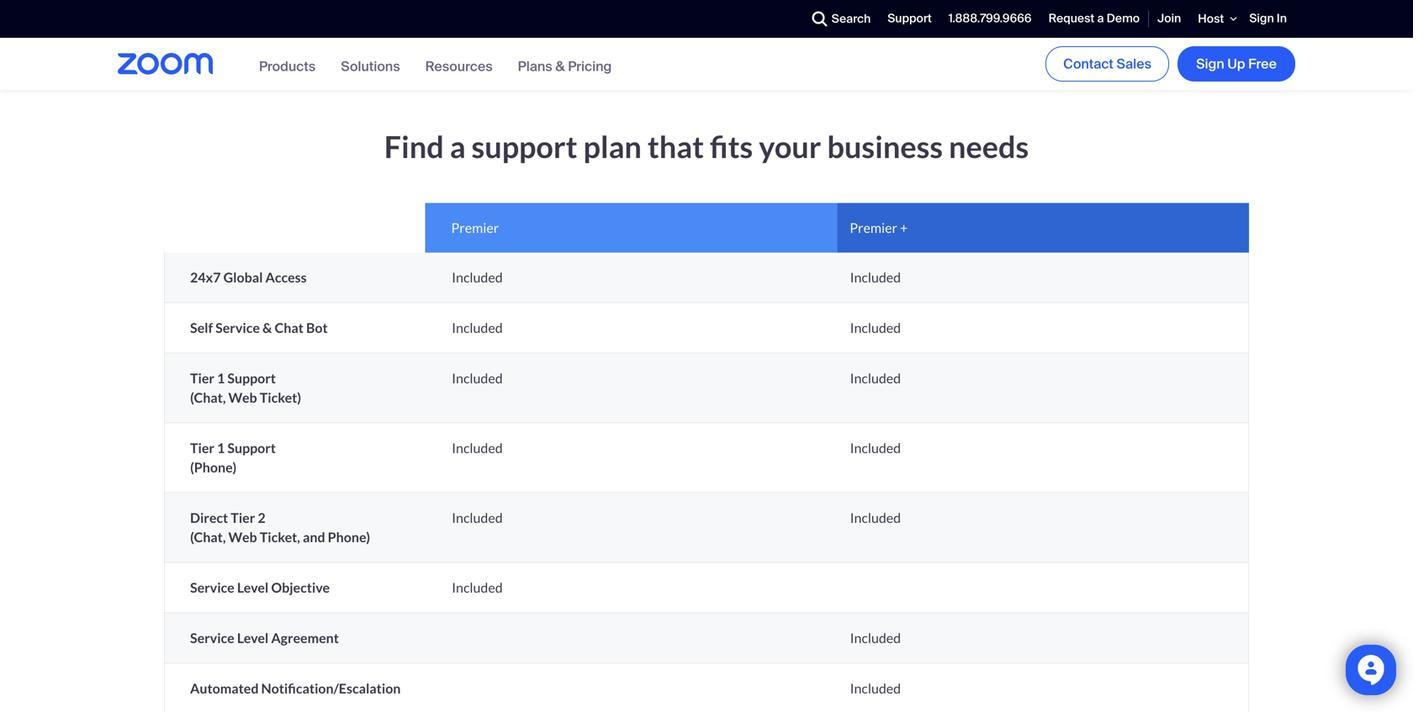 Task type: describe. For each thing, give the bounding box(es) containing it.
products button
[[259, 57, 316, 75]]

phone)
[[328, 529, 370, 546]]

resources
[[425, 57, 493, 75]]

self
[[190, 320, 213, 336]]

(phone)
[[190, 460, 237, 476]]

your
[[759, 128, 822, 164]]

agreement
[[271, 630, 339, 647]]

zoom logo image
[[118, 53, 213, 75]]

needs
[[949, 128, 1029, 164]]

(chat, for tier
[[190, 390, 226, 406]]

web for 2
[[229, 529, 257, 546]]

tier 1 support (phone)
[[190, 440, 276, 476]]

ticket)
[[260, 390, 301, 406]]

global
[[223, 269, 263, 286]]

premier for premier
[[451, 220, 499, 236]]

access
[[265, 269, 307, 286]]

contact
[[1064, 55, 1114, 73]]

that
[[648, 128, 704, 164]]

host button
[[1190, 0, 1241, 38]]

plans & pricing link
[[518, 57, 612, 75]]

support link
[[880, 1, 941, 37]]

request a demo
[[1049, 11, 1140, 26]]

a for find
[[450, 128, 466, 164]]

up
[[1228, 55, 1246, 73]]

0 vertical spatial support
[[888, 11, 932, 26]]

automated notification/escalation
[[190, 681, 401, 697]]

ticket,
[[260, 529, 300, 546]]

solutions button
[[341, 57, 400, 75]]

request
[[1049, 11, 1095, 26]]

resources button
[[425, 57, 493, 75]]

products
[[259, 57, 316, 75]]

web for support
[[229, 390, 257, 406]]

1 horizontal spatial &
[[556, 57, 565, 75]]

support for tier 1 support (chat, web ticket)
[[228, 370, 276, 387]]

sign up free link
[[1178, 46, 1296, 81]]

sign in
[[1250, 11, 1287, 26]]

request a demo link
[[1041, 1, 1149, 37]]

free
[[1249, 55, 1277, 73]]

1.888.799.9666
[[949, 11, 1032, 26]]

demo
[[1107, 11, 1140, 26]]

chat
[[275, 320, 304, 336]]

support for tier 1 support (phone)
[[228, 440, 276, 457]]

premier for premier +
[[850, 220, 898, 236]]

and
[[303, 529, 325, 546]]

a for request
[[1098, 11, 1104, 26]]

plans & pricing
[[518, 57, 612, 75]]

tier inside direct tier 2 (chat, web ticket, and phone)
[[231, 510, 255, 526]]

0 vertical spatial service
[[216, 320, 260, 336]]

direct tier 2 (chat, web ticket, and phone)
[[190, 510, 370, 546]]

in
[[1277, 11, 1287, 26]]

search
[[832, 11, 871, 27]]



Task type: vqa. For each thing, say whether or not it's contained in the screenshot.
the top Web
yes



Task type: locate. For each thing, give the bounding box(es) containing it.
sales
[[1117, 55, 1152, 73]]

1 up (phone)
[[217, 440, 225, 457]]

0 vertical spatial web
[[229, 390, 257, 406]]

level down service level objective
[[237, 630, 269, 647]]

1 horizontal spatial premier
[[850, 220, 898, 236]]

0 vertical spatial sign
[[1250, 11, 1275, 26]]

tier up (phone)
[[190, 440, 215, 457]]

1 for (phone)
[[217, 440, 225, 457]]

1 vertical spatial (chat,
[[190, 529, 226, 546]]

a
[[1098, 11, 1104, 26], [450, 128, 466, 164]]

1 (chat, from the top
[[190, 390, 226, 406]]

0 vertical spatial 1
[[217, 370, 225, 387]]

join link
[[1150, 1, 1190, 37]]

business
[[828, 128, 943, 164]]

support up (phone)
[[228, 440, 276, 457]]

1 level from the top
[[237, 580, 269, 596]]

support inside tier 1 support (chat, web ticket)
[[228, 370, 276, 387]]

search image
[[813, 11, 828, 26]]

tier 1 support (chat, web ticket)
[[190, 370, 301, 406]]

(chat, for direct
[[190, 529, 226, 546]]

web inside tier 1 support (chat, web ticket)
[[229, 390, 257, 406]]

(chat, down the direct
[[190, 529, 226, 546]]

1 vertical spatial level
[[237, 630, 269, 647]]

1
[[217, 370, 225, 387], [217, 440, 225, 457]]

notification/escalation
[[261, 681, 401, 697]]

service right self
[[216, 320, 260, 336]]

2 (chat, from the top
[[190, 529, 226, 546]]

join
[[1158, 11, 1182, 26]]

find
[[384, 128, 444, 164]]

web
[[229, 390, 257, 406], [229, 529, 257, 546]]

tier for tier 1 support (phone)
[[190, 440, 215, 457]]

24x7 global access
[[190, 269, 307, 286]]

1 vertical spatial sign
[[1197, 55, 1225, 73]]

included
[[452, 269, 503, 286], [850, 269, 901, 286], [452, 320, 503, 336], [850, 320, 901, 336], [452, 370, 503, 387], [850, 370, 901, 387], [452, 440, 503, 457], [850, 440, 901, 457], [452, 510, 503, 526], [850, 510, 901, 526], [452, 580, 503, 596], [850, 630, 901, 647], [850, 681, 901, 697]]

1 vertical spatial 1
[[217, 440, 225, 457]]

1 web from the top
[[229, 390, 257, 406]]

sign for sign up free
[[1197, 55, 1225, 73]]

service up automated
[[190, 630, 235, 647]]

sign inside 'link'
[[1250, 11, 1275, 26]]

search image
[[813, 11, 828, 26]]

plan
[[584, 128, 642, 164]]

0 vertical spatial &
[[556, 57, 565, 75]]

sign left in
[[1250, 11, 1275, 26]]

premier +
[[850, 220, 908, 236]]

solutions
[[341, 57, 400, 75]]

service down the direct
[[190, 580, 235, 596]]

0 vertical spatial level
[[237, 580, 269, 596]]

2 vertical spatial service
[[190, 630, 235, 647]]

a left demo
[[1098, 11, 1104, 26]]

objective
[[271, 580, 330, 596]]

tier
[[190, 370, 215, 387], [190, 440, 215, 457], [231, 510, 255, 526]]

pricing
[[568, 57, 612, 75]]

&
[[556, 57, 565, 75], [263, 320, 272, 336]]

1 vertical spatial &
[[263, 320, 272, 336]]

self service & chat bot
[[190, 320, 328, 336]]

2 premier from the left
[[850, 220, 898, 236]]

service for service level agreement
[[190, 630, 235, 647]]

support up ticket)
[[228, 370, 276, 387]]

2
[[258, 510, 266, 526]]

0 horizontal spatial a
[[450, 128, 466, 164]]

1 horizontal spatial a
[[1098, 11, 1104, 26]]

a right find in the left top of the page
[[450, 128, 466, 164]]

web left ticket,
[[229, 529, 257, 546]]

1 inside tier 1 support (phone)
[[217, 440, 225, 457]]

web left ticket)
[[229, 390, 257, 406]]

support
[[888, 11, 932, 26], [228, 370, 276, 387], [228, 440, 276, 457]]

1 1 from the top
[[217, 370, 225, 387]]

tier for tier 1 support (chat, web ticket)
[[190, 370, 215, 387]]

1 vertical spatial support
[[228, 370, 276, 387]]

24x7
[[190, 269, 221, 286]]

& right plans
[[556, 57, 565, 75]]

support inside tier 1 support (phone)
[[228, 440, 276, 457]]

plans
[[518, 57, 553, 75]]

0 horizontal spatial &
[[263, 320, 272, 336]]

premier
[[451, 220, 499, 236], [850, 220, 898, 236]]

host
[[1199, 11, 1225, 27]]

1 premier from the left
[[451, 220, 499, 236]]

0 vertical spatial tier
[[190, 370, 215, 387]]

(chat, inside tier 1 support (chat, web ticket)
[[190, 390, 226, 406]]

service level objective
[[190, 580, 330, 596]]

contact sales link
[[1046, 46, 1170, 81]]

1 vertical spatial tier
[[190, 440, 215, 457]]

sign for sign in
[[1250, 11, 1275, 26]]

tier left 2
[[231, 510, 255, 526]]

2 level from the top
[[237, 630, 269, 647]]

support
[[472, 128, 578, 164]]

level
[[237, 580, 269, 596], [237, 630, 269, 647]]

(chat,
[[190, 390, 226, 406], [190, 529, 226, 546]]

1.888.799.9666 link
[[941, 1, 1041, 37]]

1 horizontal spatial sign
[[1250, 11, 1275, 26]]

1 down self service & chat bot
[[217, 370, 225, 387]]

direct
[[190, 510, 228, 526]]

2 1 from the top
[[217, 440, 225, 457]]

web inside direct tier 2 (chat, web ticket, and phone)
[[229, 529, 257, 546]]

level for objective
[[237, 580, 269, 596]]

0 horizontal spatial premier
[[451, 220, 499, 236]]

automated
[[190, 681, 259, 697]]

contact sales
[[1064, 55, 1152, 73]]

& left chat
[[263, 320, 272, 336]]

(chat, inside direct tier 2 (chat, web ticket, and phone)
[[190, 529, 226, 546]]

support right search
[[888, 11, 932, 26]]

tier down self
[[190, 370, 215, 387]]

bot
[[306, 320, 328, 336]]

2 vertical spatial tier
[[231, 510, 255, 526]]

fits
[[710, 128, 753, 164]]

service
[[216, 320, 260, 336], [190, 580, 235, 596], [190, 630, 235, 647]]

(chat, up tier 1 support (phone)
[[190, 390, 226, 406]]

sign up free
[[1197, 55, 1277, 73]]

0 vertical spatial (chat,
[[190, 390, 226, 406]]

sign
[[1250, 11, 1275, 26], [1197, 55, 1225, 73]]

1 vertical spatial service
[[190, 580, 235, 596]]

2 web from the top
[[229, 529, 257, 546]]

sign left up on the top
[[1197, 55, 1225, 73]]

1 vertical spatial web
[[229, 529, 257, 546]]

1 inside tier 1 support (chat, web ticket)
[[217, 370, 225, 387]]

sign in link
[[1241, 1, 1296, 37]]

+
[[900, 220, 908, 236]]

1 vertical spatial a
[[450, 128, 466, 164]]

0 horizontal spatial sign
[[1197, 55, 1225, 73]]

1 for (chat,
[[217, 370, 225, 387]]

tier inside tier 1 support (phone)
[[190, 440, 215, 457]]

2 vertical spatial support
[[228, 440, 276, 457]]

tier inside tier 1 support (chat, web ticket)
[[190, 370, 215, 387]]

service for service level objective
[[190, 580, 235, 596]]

find a support plan that fits your business needs
[[384, 128, 1029, 164]]

level left objective
[[237, 580, 269, 596]]

level for agreement
[[237, 630, 269, 647]]

0 vertical spatial a
[[1098, 11, 1104, 26]]

service level agreement
[[190, 630, 339, 647]]



